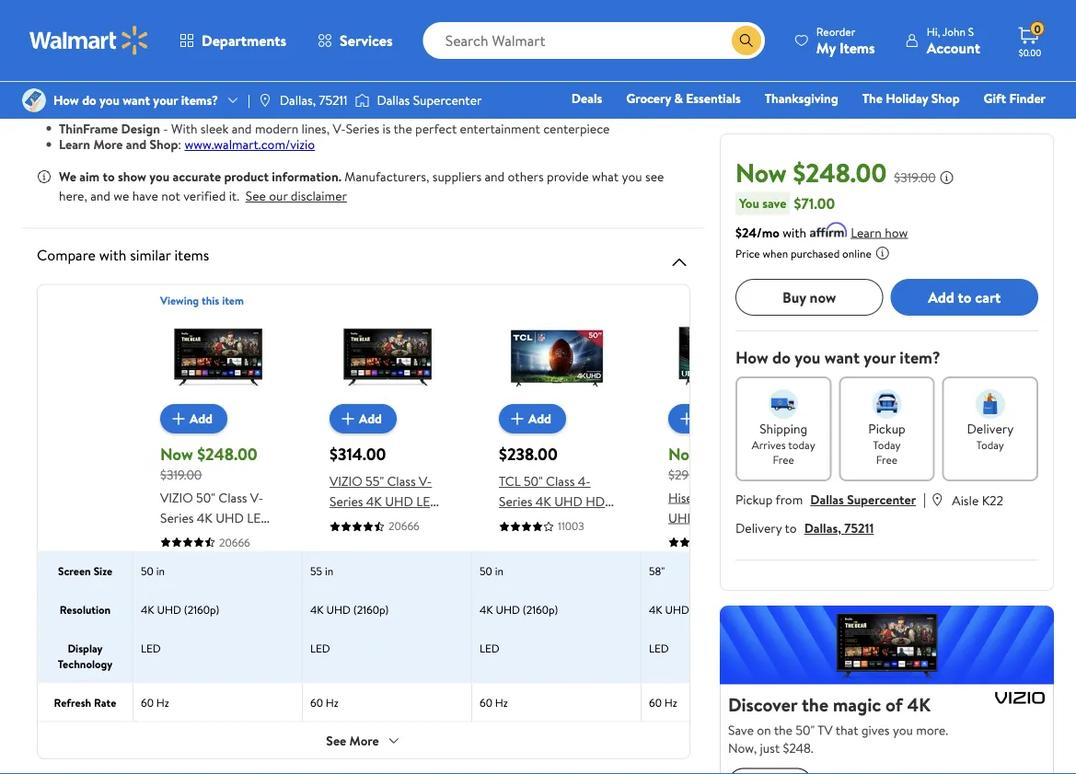 Task type: locate. For each thing, give the bounding box(es) containing it.
$248.00 up v505-
[[197, 442, 257, 465]]

0 horizontal spatial 75211
[[319, 91, 348, 109]]

now inside now $248.00 $319.00 vizio 50" class v- series 4k uhd led smart tv v505-j09
[[160, 442, 193, 465]]

(2160p) for fourth 4k uhd (2160p) cell from the left
[[692, 601, 728, 617]]

$268.00
[[705, 442, 765, 465]]

0 horizontal spatial add to cart image
[[168, 407, 190, 430]]

0 horizontal spatial shop
[[150, 135, 178, 153]]

4 60 from the left
[[649, 694, 662, 710]]

learn how
[[851, 223, 908, 241]]

add to cart image for now $268.00
[[676, 407, 698, 430]]

4 row from the top
[[38, 628, 1076, 682]]

1 bar from the left
[[157, 39, 174, 57]]

screen size
[[58, 563, 112, 578]]

0 horizontal spatial $248.00
[[197, 442, 257, 465]]

hi, john s account
[[927, 23, 981, 58]]

sound
[[194, 23, 228, 41], [120, 39, 154, 57], [444, 39, 478, 57]]

0 horizontal spatial dallas
[[377, 91, 410, 109]]

aisle
[[952, 491, 979, 509]]

1 horizontal spatial from
[[549, 39, 576, 57]]

quick up modern
[[263, 87, 296, 105]]

in inside cell
[[325, 563, 334, 578]]

2 today from the left
[[977, 437, 1005, 452]]

affirm image
[[810, 222, 847, 237]]

better
[[59, 23, 95, 41]]

2 50 in from the left
[[480, 563, 504, 578]]

series inside 'immersive audio listening experience directly from the tv speakers with virtual:x and dts:x. v- series also supports dolby digital+ and ac-4 codecs'
[[59, 6, 93, 24]]

row header
[[38, 307, 134, 551]]

1 60 hz from the left
[[141, 694, 169, 710]]

4 4k uhd (2160p) from the left
[[649, 601, 728, 617]]

50 in cell
[[134, 552, 303, 589], [472, 552, 642, 589]]

20666 inside now $248.00 group
[[219, 534, 250, 550]]

0 vertical spatial pickup
[[869, 420, 906, 438]]

1 add to cart image from the left
[[337, 407, 359, 430]]

uhd up v505-
[[216, 508, 244, 526]]

start
[[95, 71, 124, 89], [246, 71, 274, 89], [299, 87, 326, 105]]

v- right lines,
[[333, 119, 346, 137]]

50" right tcl
[[524, 472, 543, 490]]

1 horizontal spatial more
[[350, 731, 379, 749]]

2 4k uhd (2160p) from the left
[[310, 601, 389, 617]]

1 row from the top
[[38, 292, 1076, 567]]

add inside $314.00 'group'
[[359, 409, 382, 427]]

0 horizontal spatial on
[[356, 55, 370, 73]]

do down quick start mode
[[82, 91, 96, 109]]

now for now $248.00 $319.00 vizio 50" class v- series 4k uhd led smart tv v505-j09
[[160, 442, 193, 465]]

2 add to cart image from the left
[[676, 407, 698, 430]]

1 vertical spatial more
[[350, 731, 379, 749]]

(2160p) down 50s451
[[523, 601, 558, 617]]

55
[[310, 563, 322, 578]]

50" up v505-
[[196, 488, 215, 506]]

20666 for $248.00
[[219, 534, 250, 550]]

0 vertical spatial see
[[246, 187, 266, 205]]

4k inside "now $268.00 $298.00 hisense 58" class 4k uhd led lcd roku smart tv hdr r6 series 58r6e3"
[[769, 488, 784, 506]]

0 vertical spatial dallas,
[[280, 91, 316, 109]]

gift finder electronics
[[549, 89, 1046, 133]]

with up tv.
[[520, 0, 544, 8]]

led inside now $248.00 $319.00 vizio 50" class v- series 4k uhd led smart tv v505-j09
[[247, 508, 270, 526]]

60 for 1st 60 hz "cell" from the right
[[649, 694, 662, 710]]

(2160p) down v505-
[[184, 601, 219, 617]]

add button up $314.00
[[330, 404, 397, 433]]

with inside vizio sound bars are made to integrate seamlessly with your vizio tv. when paired, the new integrated sound bar menu activates which allows you to easily adjust sound bar settings from your screen
[[442, 23, 466, 41]]

learn up online
[[851, 223, 882, 241]]

60 hz cell
[[134, 683, 303, 721], [303, 683, 472, 721], [472, 683, 642, 721], [642, 683, 811, 721]]

1 add button from the left
[[160, 404, 227, 433]]

1 60 from the left
[[141, 694, 154, 710]]

screen
[[58, 563, 91, 578]]

items
[[840, 37, 875, 58]]

now for now $268.00 $298.00 hisense 58" class 4k uhd led lcd roku smart tv hdr r6 series 58r6e3
[[669, 442, 702, 465]]

3 60 hz cell from the left
[[472, 683, 642, 721]]

1 (2160p) from the left
[[184, 601, 219, 617]]

supercenter down automatically
[[413, 91, 482, 109]]

today for delivery
[[977, 437, 1005, 452]]

led cell
[[134, 629, 303, 682], [303, 629, 472, 682], [472, 629, 642, 682], [642, 629, 811, 682]]

$314.00 group
[[330, 308, 446, 538]]

0 vertical spatial using
[[455, 55, 484, 73]]

1 vertical spatial dallas,
[[804, 519, 842, 537]]

uhd inside $238.00 tcl 50" class 4- series 4k uhd hdr smart roku tv - 50s451
[[554, 492, 583, 510]]

50 in right size
[[141, 563, 165, 578]]

delivery to dallas, 75211
[[736, 519, 874, 537]]

uhd down 50s451
[[496, 601, 520, 617]]

smart inside $314.00 vizio 55" class v- series 4k uhd led smart tv v555-j01
[[330, 512, 363, 530]]

1 horizontal spatial 75211
[[845, 519, 874, 537]]

vizio inside $314.00 vizio 55" class v- series 4k uhd led smart tv v555-j01
[[330, 472, 363, 490]]

0 vertical spatial delivery
[[967, 420, 1014, 438]]

which
[[264, 39, 297, 57]]

2 (2160p) from the left
[[353, 601, 389, 617]]

integrated
[[59, 39, 117, 57]]

class inside $314.00 vizio 55" class v- series 4k uhd led smart tv v555-j01
[[387, 472, 416, 490]]

to
[[311, 23, 324, 41], [360, 39, 372, 57], [312, 71, 324, 89], [617, 87, 629, 105], [103, 168, 115, 186], [958, 287, 972, 307], [785, 519, 797, 537]]

0 vertical spatial how
[[53, 91, 79, 109]]

add to cart image up $238.00 on the bottom of page
[[506, 407, 529, 430]]

v- inside now $248.00 $319.00 vizio 50" class v- series 4k uhd led smart tv v505-j09
[[250, 488, 263, 506]]

pickup for pickup from dallas supercenter |
[[736, 491, 773, 509]]

- right 11003
[[585, 512, 590, 530]]

using down multimedia
[[92, 87, 121, 105]]

hz
[[156, 694, 169, 710], [326, 694, 339, 710], [495, 694, 508, 710], [665, 694, 677, 710]]

do for how do you want your items?
[[82, 91, 96, 109]]

tv
[[451, 0, 466, 8], [381, 71, 396, 89], [82, 103, 97, 121], [366, 512, 381, 530], [567, 512, 582, 530], [196, 529, 211, 547], [705, 529, 720, 547]]

50 in cell down v505-
[[134, 552, 303, 589]]

you save $71.00
[[739, 193, 835, 213]]

1 today from the left
[[873, 437, 901, 452]]

on down 'services'
[[356, 55, 370, 73]]

big
[[395, 55, 412, 73]]

smart left v505-
[[160, 529, 194, 547]]

0 vertical spatial hdr
[[586, 492, 614, 510]]

when
[[59, 87, 89, 105], [763, 246, 788, 261]]

1 vertical spatial dallas
[[811, 491, 844, 509]]

pickup up the r6
[[736, 491, 773, 509]]

2 add button from the left
[[330, 404, 397, 433]]

bars
[[231, 23, 254, 41]]

class up lcd
[[737, 488, 766, 506]]

smart inside now $248.00 $319.00 vizio 50" class v- series 4k uhd led smart tv v505-j09
[[160, 529, 194, 547]]

how for how do you want your items?
[[53, 91, 79, 109]]

1 horizontal spatial hdr
[[723, 529, 751, 547]]

3 60 hz from the left
[[480, 694, 508, 710]]

see inside button
[[326, 731, 346, 749]]

and left video
[[270, 55, 290, 73]]

the right is
[[394, 119, 412, 137]]

$248.00 inside now $248.00 $319.00 vizio 50" class v- series 4k uhd led smart tv v505-j09
[[197, 442, 257, 465]]

2 50 in cell from the left
[[472, 552, 642, 589]]

the left built-
[[487, 55, 505, 73]]

1 horizontal spatial add to cart image
[[506, 407, 529, 430]]

tv inside "now $268.00 $298.00 hisense 58" class 4k uhd led lcd roku smart tv hdr r6 series 58r6e3"
[[705, 529, 720, 547]]

your inside - enable quick start mode to turn your tv on automatically with a simple voice command or when using airplay or cast. enabling quick start mode will change the energy consumption required to operate this tv
[[353, 71, 378, 89]]

usb down better
[[59, 55, 83, 73]]

class left 4-
[[546, 472, 575, 490]]

0 horizontal spatial supercenter
[[413, 91, 482, 109]]

you inside vizio sound bars are made to integrate seamlessly with your vizio tv. when paired, the new integrated sound bar menu activates which allows you to easily adjust sound bar settings from your screen
[[337, 39, 357, 57]]

dallas up dallas, 75211 'button'
[[811, 491, 844, 509]]

cart
[[976, 287, 1001, 307]]

3 4k uhd (2160p) from the left
[[480, 601, 558, 617]]

add button inside $238.00 group
[[499, 404, 566, 433]]

add up $238.00 on the bottom of page
[[529, 409, 552, 427]]

- inside $238.00 tcl 50" class 4- series 4k uhd hdr smart roku tv - 50s451
[[585, 512, 590, 530]]

- right together
[[151, 23, 155, 41]]

with
[[520, 0, 544, 8], [442, 23, 466, 41], [494, 71, 518, 89], [783, 223, 807, 241], [99, 244, 127, 265]]

1 horizontal spatial delivery
[[967, 420, 1014, 438]]

tv.
[[533, 23, 550, 41]]

smart inside $238.00 tcl 50" class 4- series 4k uhd hdr smart roku tv - 50s451
[[499, 512, 532, 530]]

4k uhd (2160p) cell
[[134, 590, 303, 628], [303, 590, 472, 628], [472, 590, 642, 628], [642, 590, 811, 628]]

more inside thinframe design - with sleek and modern lines, v-series is the perfect entertainment centerpiece learn more and shop : www.walmart.com/vizio
[[93, 135, 123, 153]]

58" inside cell
[[649, 563, 665, 578]]

0 vertical spatial $248.00
[[793, 154, 887, 190]]

hdr down 4-
[[586, 492, 614, 510]]

2 free from the left
[[876, 451, 898, 467]]

0 horizontal spatial using
[[92, 87, 121, 105]]

1 horizontal spatial 50 in
[[480, 563, 504, 578]]

add to cart image
[[168, 407, 190, 430], [676, 407, 698, 430]]

tv up 58r6e3
[[705, 529, 720, 547]]

0 horizontal spatial hdr
[[586, 492, 614, 510]]

75211 down turn
[[319, 91, 348, 109]]

from inside 'pickup from dallas supercenter |'
[[776, 491, 803, 509]]

roku inside $238.00 tcl 50" class 4- series 4k uhd hdr smart roku tv - 50s451
[[536, 512, 564, 530]]

pickup inside 'pickup from dallas supercenter |'
[[736, 491, 773, 509]]

1 horizontal spatial add button
[[330, 404, 397, 433]]

pickup down intent image for pickup
[[869, 420, 906, 438]]

1 vertical spatial see
[[326, 731, 346, 749]]

simple
[[530, 71, 566, 89]]

50"
[[524, 472, 543, 490], [196, 488, 215, 506]]

free inside pickup today free
[[876, 451, 898, 467]]

1 horizontal spatial dallas
[[811, 491, 844, 509]]

the holiday shop
[[863, 89, 960, 107]]

add to cart image up $298.00 at bottom
[[676, 407, 698, 430]]

on for the
[[356, 55, 370, 73]]

0 horizontal spatial learn
[[59, 135, 90, 153]]

this left item
[[202, 292, 219, 308]]

1 vertical spatial how
[[736, 346, 769, 369]]

1 horizontal spatial do
[[773, 346, 791, 369]]

enable
[[170, 71, 207, 89]]

required
[[567, 87, 614, 105]]

1 vertical spatial this
[[202, 292, 219, 308]]

now $268.00 $298.00 hisense 58" class 4k uhd led lcd roku smart tv hdr r6 series 58r6e3
[[669, 442, 784, 567]]

the inside - enable quick start mode to turn your tv on automatically with a simple voice command or when using airplay or cast. enabling quick start mode will change the energy consumption required to operate this tv
[[429, 87, 447, 105]]

j01
[[418, 512, 436, 530]]

how up thinframe
[[53, 91, 79, 109]]

using
[[455, 55, 484, 73], [92, 87, 121, 105]]

1 horizontal spatial learn
[[851, 223, 882, 241]]

55"
[[366, 472, 384, 490]]

turn
[[327, 71, 350, 89]]

4k inside now $248.00 $319.00 vizio 50" class v- series 4k uhd led smart tv v505-j09
[[197, 508, 213, 526]]

the left new
[[629, 23, 647, 41]]

today
[[873, 437, 901, 452], [977, 437, 1005, 452]]

add inside now $248.00 group
[[190, 409, 213, 427]]

vizio 55" class v-series 4k uhd led smart tv v555-j01 image
[[340, 308, 436, 404]]

want for item?
[[825, 346, 860, 369]]

50 in down 50s451
[[480, 563, 504, 578]]

0 horizontal spatial 50 in
[[141, 563, 165, 578]]

free down shipping
[[773, 451, 795, 467]]

0 horizontal spatial now
[[160, 442, 193, 465]]

50" inside now $248.00 $319.00 vizio 50" class v- series 4k uhd led smart tv v505-j09
[[196, 488, 215, 506]]

2 60 from the left
[[310, 694, 323, 710]]

series inside "now $268.00 $298.00 hisense 58" class 4k uhd led lcd roku smart tv hdr r6 series 58r6e3"
[[669, 549, 702, 567]]

start up how do you want your items?
[[95, 71, 124, 89]]

60 hz for 4th 60 hz "cell" from right
[[141, 694, 169, 710]]

today inside 'delivery today'
[[977, 437, 1005, 452]]

price when purchased online
[[736, 246, 872, 261]]

58" inside "now $268.00 $298.00 hisense 58" class 4k uhd led lcd roku smart tv hdr r6 series 58r6e3"
[[715, 488, 734, 506]]

items
[[174, 244, 209, 265]]

0 horizontal spatial 50
[[141, 563, 154, 578]]

supercenter inside 'pickup from dallas supercenter |'
[[847, 491, 916, 509]]

hdr
[[586, 492, 614, 510], [723, 529, 751, 547]]

v-
[[661, 0, 674, 8], [333, 119, 346, 137], [419, 472, 432, 490], [250, 488, 263, 506]]

class right "55""
[[387, 472, 416, 490]]

| down music,
[[248, 91, 250, 109]]

4 60 hz from the left
[[649, 694, 677, 710]]

search icon image
[[739, 33, 754, 48]]

1 vertical spatial 58"
[[649, 563, 665, 578]]

- left play
[[153, 55, 158, 73]]

add to cart image
[[337, 407, 359, 430], [506, 407, 529, 430]]

0 horizontal spatial see
[[246, 187, 266, 205]]

roku
[[754, 508, 782, 526], [536, 512, 564, 530]]

class
[[387, 472, 416, 490], [546, 472, 575, 490], [219, 488, 247, 506], [737, 488, 766, 506]]

 image for dallas supercenter
[[355, 91, 370, 110]]

58"
[[715, 488, 734, 506], [649, 563, 665, 578]]

2 row from the top
[[38, 551, 1076, 589]]

60 for 3rd 60 hz "cell"
[[480, 694, 493, 710]]

2 horizontal spatial shop
[[932, 89, 960, 107]]

vizio inside now $248.00 $319.00 vizio 50" class v- series 4k uhd led smart tv v505-j09
[[160, 488, 193, 506]]

3 (2160p) from the left
[[523, 601, 558, 617]]

1 add to cart image from the left
[[168, 407, 190, 430]]

 image for how do you want your items?
[[22, 88, 46, 112]]

today down intent image for pickup
[[873, 437, 901, 452]]

2 horizontal spatial now
[[736, 154, 787, 190]]

from left "port"
[[549, 39, 576, 57]]

0 horizontal spatial today
[[873, 437, 901, 452]]

add inside $238.00 group
[[529, 409, 552, 427]]

- for multimedia
[[153, 55, 158, 73]]

tcl
[[499, 472, 521, 490]]

1 vertical spatial $319.00
[[160, 465, 202, 483]]

1 free from the left
[[773, 451, 795, 467]]

0 horizontal spatial how
[[53, 91, 79, 109]]

(2160p)
[[184, 601, 219, 617], [353, 601, 389, 617], [523, 601, 558, 617], [692, 601, 728, 617]]

- inside thinframe design - with sleek and modern lines, v-series is the perfect entertainment centerpiece learn more and shop : www.walmart.com/vizio
[[163, 119, 168, 137]]

4 4k uhd (2160p) cell from the left
[[642, 590, 811, 628]]

want up 'design'
[[123, 91, 150, 109]]

75211 down dallas supercenter button
[[845, 519, 874, 537]]

2 led cell from the left
[[303, 629, 472, 682]]

class inside now $248.00 $319.00 vizio 50" class v- series 4k uhd led smart tv v505-j09
[[219, 488, 247, 506]]

2 hz from the left
[[326, 694, 339, 710]]

0 horizontal spatial more
[[93, 135, 123, 153]]

1 horizontal spatial bar
[[481, 39, 499, 57]]

shop right toy
[[657, 115, 686, 133]]

row containing screen size
[[38, 551, 1076, 589]]

$248.00 for now $248.00
[[793, 154, 887, 190]]

row
[[38, 292, 1076, 567], [38, 551, 1076, 589], [38, 589, 1076, 628], [38, 628, 1076, 682], [38, 682, 1076, 721]]

see our disclaimer
[[246, 187, 347, 205]]

do for how do you want your item?
[[773, 346, 791, 369]]

3 add button from the left
[[499, 404, 566, 433]]

deals
[[572, 89, 603, 107]]

1 vertical spatial delivery
[[736, 519, 782, 537]]

dallas up is
[[377, 91, 410, 109]]

0 horizontal spatial 58"
[[649, 563, 665, 578]]

1 horizontal spatial 50
[[480, 563, 492, 578]]

dts:x.
[[622, 0, 658, 8]]

j09
[[249, 529, 270, 547]]

v- inside $314.00 vizio 55" class v- series 4k uhd led smart tv v555-j01
[[419, 472, 432, 490]]

0 horizontal spatial  image
[[22, 88, 46, 112]]

now inside "now $268.00 $298.00 hisense 58" class 4k uhd led lcd roku smart tv hdr r6 series 58r6e3"
[[669, 442, 702, 465]]

quick start mode
[[59, 71, 159, 89]]

3 60 from the left
[[480, 694, 493, 710]]

0 horizontal spatial want
[[123, 91, 150, 109]]

add button inside $314.00 'group'
[[330, 404, 397, 433]]

1 horizontal spatial want
[[825, 346, 860, 369]]

0 horizontal spatial this
[[59, 103, 79, 121]]

screen inside vizio sound bars are made to integrate seamlessly with your vizio tv. when paired, the new integrated sound bar menu activates which allows you to easily adjust sound bar settings from your screen
[[607, 39, 644, 57]]

|
[[248, 91, 250, 109], [924, 489, 927, 509]]

on inside - enable quick start mode to turn your tv on automatically with a simple voice command or when using airplay or cast. enabling quick start mode will change the energy consumption required to operate this tv
[[399, 71, 413, 89]]

1 vertical spatial want
[[825, 346, 860, 369]]

r6
[[754, 529, 769, 547]]

1 horizontal spatial screen
[[607, 39, 644, 57]]

1 4k uhd (2160p) from the left
[[141, 601, 219, 617]]

0 horizontal spatial $319.00
[[160, 465, 202, 483]]

learn up the we
[[59, 135, 90, 153]]

1 horizontal spatial now
[[669, 442, 702, 465]]

4k uhd (2160p) down 58" cell
[[649, 601, 728, 617]]

1 horizontal spatial 50 in cell
[[472, 552, 642, 589]]

legal information image
[[875, 246, 890, 260]]

video
[[293, 55, 323, 73]]

$238.00
[[499, 442, 558, 465]]

2 bar from the left
[[481, 39, 499, 57]]

now $248.00 group
[[160, 308, 276, 550]]

dallas, 75211
[[280, 91, 348, 109]]

on up dallas supercenter
[[399, 71, 413, 89]]

centerpiece
[[543, 119, 610, 137]]

delivery down intent image for delivery
[[967, 420, 1014, 438]]

1 vertical spatial 20666
[[219, 534, 250, 550]]

toy
[[636, 115, 654, 133]]

smart left v555-
[[330, 512, 363, 530]]

1 horizontal spatial how
[[736, 346, 769, 369]]

with inside 'immersive audio listening experience directly from the tv speakers with virtual:x and dts:x. v- series also supports dolby digital+ and ac-4 codecs'
[[520, 0, 544, 8]]

delivery for to
[[736, 519, 782, 537]]

shop up debit at right
[[932, 89, 960, 107]]

price
[[736, 246, 760, 261]]

add to cart image inside $238.00 group
[[506, 407, 529, 430]]

1 50 from the left
[[141, 563, 154, 578]]

- left enable
[[162, 71, 167, 89]]

vizio 50" class v-series 4k uhd led smart tv v505-j09 image
[[170, 308, 266, 404]]

1 vertical spatial hdr
[[723, 529, 751, 547]]

tv left v555-
[[366, 512, 381, 530]]

1 horizontal spatial see
[[326, 731, 346, 749]]

series inside now $248.00 $319.00 vizio 50" class v- series 4k uhd led smart tv v505-j09
[[160, 508, 194, 526]]

0 vertical spatial do
[[82, 91, 96, 109]]

$0.00
[[1019, 46, 1042, 58]]

www.walmart.com/vizio
[[185, 135, 315, 153]]

dallas, down 'pickup from dallas supercenter |'
[[804, 519, 842, 537]]

0 vertical spatial 20666
[[389, 518, 420, 534]]

add for tcl
[[529, 409, 552, 427]]

want down now
[[825, 346, 860, 369]]

tv inside 'immersive audio listening experience directly from the tv speakers with virtual:x and dts:x. v- series also supports dolby digital+ and ac-4 codecs'
[[451, 0, 466, 8]]

50 in cell down 11003
[[472, 552, 642, 589]]

arrives
[[752, 437, 786, 452]]

today down intent image for delivery
[[977, 437, 1005, 452]]

 image
[[22, 88, 46, 112], [355, 91, 370, 110], [258, 93, 272, 108]]

tcl 50" class 4-series 4k uhd hdr smart roku tv - 50s451 image
[[509, 308, 605, 404]]

2 usb from the left
[[551, 55, 575, 73]]

menu
[[178, 39, 209, 57]]

4k
[[769, 488, 784, 506], [366, 492, 382, 510], [536, 492, 551, 510], [197, 508, 213, 526], [141, 601, 154, 617], [310, 601, 324, 617], [480, 601, 493, 617], [649, 601, 663, 617]]

dallas, up lines,
[[280, 91, 316, 109]]

0 vertical spatial from
[[399, 0, 427, 8]]

add to cart image for $238.00
[[506, 407, 529, 430]]

0 horizontal spatial usb
[[59, 55, 83, 73]]

1 vertical spatial learn
[[851, 223, 882, 241]]

v- up j01
[[419, 472, 432, 490]]

1 vertical spatial do
[[773, 346, 791, 369]]

you inside manufacturers, suppliers and others provide what you see here, and we have not verified it.
[[622, 168, 642, 186]]

usb left "port"
[[551, 55, 575, 73]]

free
[[773, 451, 795, 467], [876, 451, 898, 467]]

walmart+ link
[[983, 114, 1054, 134]]

1 horizontal spatial free
[[876, 451, 898, 467]]

the left energy
[[429, 87, 447, 105]]

3 led cell from the left
[[472, 629, 642, 682]]

tv left v505-
[[196, 529, 211, 547]]

0 horizontal spatial delivery
[[736, 519, 782, 537]]

0 horizontal spatial pickup
[[736, 491, 773, 509]]

music,
[[231, 55, 267, 73]]

1 vertical spatial $248.00
[[197, 442, 257, 465]]

add button up $238.00 on the bottom of page
[[499, 404, 566, 433]]

tv down 4-
[[567, 512, 582, 530]]

v- right dts:x.
[[661, 0, 674, 8]]

delivery for today
[[967, 420, 1014, 438]]

row containing display technology
[[38, 628, 1076, 682]]

0 vertical spatial more
[[93, 135, 123, 153]]

supercenter up dallas, 75211 'button'
[[847, 491, 916, 509]]

and left ac-
[[255, 6, 275, 24]]

better together -
[[59, 23, 158, 41]]

0 vertical spatial $319.00
[[894, 168, 936, 186]]

refresh rate row header
[[38, 683, 134, 721]]

4 (2160p) from the left
[[692, 601, 728, 617]]

0 vertical spatial when
[[59, 87, 89, 105]]

mode
[[127, 71, 159, 89], [277, 71, 309, 89], [329, 87, 361, 105]]

2 60 hz cell from the left
[[303, 683, 472, 721]]

roku inside "now $268.00 $298.00 hisense 58" class 4k uhd led lcd roku smart tv hdr r6 series 58r6e3"
[[754, 508, 782, 526]]

uhd up 11003
[[554, 492, 583, 510]]

learn inside button
[[851, 223, 882, 241]]

v505-
[[215, 529, 249, 547]]

quick up items?
[[210, 71, 243, 89]]

sound down supports
[[120, 39, 154, 57]]

1 vertical spatial from
[[549, 39, 576, 57]]

add to cart image for $314.00
[[337, 407, 359, 430]]

sound down audio
[[194, 23, 228, 41]]

seamlessly
[[381, 23, 439, 41]]

0 vertical spatial learn
[[59, 135, 90, 153]]

roku for $268.00
[[754, 508, 782, 526]]

series inside thinframe design - with sleek and modern lines, v-series is the perfect entertainment centerpiece learn more and shop : www.walmart.com/vizio
[[346, 119, 380, 137]]

bar left the 'menu' at top
[[157, 39, 174, 57]]

0 horizontal spatial bar
[[157, 39, 174, 57]]

2 60 hz from the left
[[310, 694, 339, 710]]

row containing resolution
[[38, 589, 1076, 628]]

you
[[739, 194, 760, 212]]

add to cart image inside now $268.00 group
[[676, 407, 698, 430]]

1 horizontal spatial roku
[[754, 508, 782, 526]]

mode left the will
[[329, 87, 361, 105]]

add to cart image for now $248.00
[[168, 407, 190, 430]]

- left with
[[163, 119, 168, 137]]

tv inside $238.00 tcl 50" class 4- series 4k uhd hdr smart roku tv - 50s451
[[567, 512, 582, 530]]

today inside pickup today free
[[873, 437, 901, 452]]

display technology
[[58, 640, 113, 671]]

is
[[383, 119, 391, 137]]

1 usb from the left
[[59, 55, 83, 73]]

20666 inside $314.00 'group'
[[389, 518, 420, 534]]

shop up accurate
[[150, 135, 178, 153]]

1 horizontal spatial pickup
[[869, 420, 906, 438]]

1 horizontal spatial add to cart image
[[676, 407, 698, 430]]

from
[[399, 0, 427, 8], [549, 39, 576, 57], [776, 491, 803, 509]]

add to cart image inside $314.00 'group'
[[337, 407, 359, 430]]

learn how button
[[851, 223, 908, 242]]

paired,
[[588, 23, 626, 41]]

add button inside now $248.00 group
[[160, 404, 227, 433]]

2 add to cart image from the left
[[506, 407, 529, 430]]

1 horizontal spatial today
[[977, 437, 1005, 452]]

thanksgiving
[[765, 89, 839, 107]]

www.walmart.com/vizio link
[[185, 135, 315, 153]]

3 row from the top
[[38, 589, 1076, 628]]

from inside 'immersive audio listening experience directly from the tv speakers with virtual:x and dts:x. v- series also supports dolby digital+ and ac-4 codecs'
[[399, 0, 427, 8]]

4 led cell from the left
[[642, 629, 811, 682]]

directly
[[354, 0, 397, 8]]

1 led cell from the left
[[134, 629, 303, 682]]

0 horizontal spatial add to cart image
[[337, 407, 359, 430]]

roku for tcl
[[536, 512, 564, 530]]

intent image for delivery image
[[976, 389, 1005, 419]]

resolution row header
[[38, 590, 134, 628]]

toy shop
[[636, 115, 686, 133]]

uhd up v555-
[[385, 492, 413, 510]]

how for how do you want your item?
[[736, 346, 769, 369]]

in for 55 in cell
[[325, 563, 334, 578]]

gift finder link
[[976, 88, 1054, 108]]

smart up 50s451
[[499, 512, 532, 530]]

energy
[[450, 87, 489, 105]]

class inside "now $268.00 $298.00 hisense 58" class 4k uhd led lcd roku smart tv hdr r6 series 58r6e3"
[[737, 488, 766, 506]]

58" left 58r6e3
[[649, 563, 665, 578]]

or up grocery
[[660, 71, 672, 89]]

mode up how do you want your items?
[[127, 71, 159, 89]]

1 vertical spatial supercenter
[[847, 491, 916, 509]]

2 horizontal spatial  image
[[355, 91, 370, 110]]

$248.00 up $71.00
[[793, 154, 887, 190]]

5 row from the top
[[38, 682, 1076, 721]]

1 vertical spatial shop
[[657, 115, 686, 133]]

do
[[82, 91, 96, 109], [773, 346, 791, 369]]

Walmart Site-Wide search field
[[423, 22, 765, 59]]



Task type: describe. For each thing, give the bounding box(es) containing it.
1 horizontal spatial using
[[455, 55, 484, 73]]

save
[[763, 194, 787, 212]]

row header inside row
[[38, 307, 134, 551]]

$238.00 tcl 50" class 4- series 4k uhd hdr smart roku tv - 50s451
[[499, 442, 614, 551]]

adjust
[[408, 39, 441, 57]]

intent image for shipping image
[[769, 389, 799, 419]]

1 horizontal spatial when
[[763, 246, 788, 261]]

4k inside $238.00 tcl 50" class 4- series 4k uhd hdr smart roku tv - 50s451
[[536, 492, 551, 510]]

hisense
[[669, 488, 712, 506]]

modern
[[255, 119, 299, 137]]

and up show
[[126, 135, 147, 153]]

add left cart
[[928, 287, 955, 307]]

hisense 58" class 4k uhd led lcd roku smart tv hdr r6 series 58r6e3 image
[[679, 308, 774, 404]]

lines,
[[302, 119, 330, 137]]

grocery & essentials link
[[618, 88, 749, 108]]

new
[[651, 23, 673, 41]]

usb multimedia - play photos, music, and video right on the big screen using the built-in usb port
[[59, 55, 602, 73]]

cast.
[[181, 87, 209, 105]]

- for together
[[151, 23, 155, 41]]

55 in
[[310, 563, 334, 578]]

0 horizontal spatial sound
[[120, 39, 154, 57]]

compare with similar items image
[[669, 251, 691, 273]]

walmart image
[[29, 26, 149, 55]]

0 horizontal spatial screen
[[415, 55, 452, 73]]

in for second 50 in cell from right
[[156, 563, 165, 578]]

led inside "now $268.00 $298.00 hisense 58" class 4k uhd led lcd roku smart tv hdr r6 series 58r6e3"
[[700, 508, 723, 526]]

1 60 hz cell from the left
[[134, 683, 303, 721]]

compare with similar items
[[37, 244, 209, 265]]

4k uhd (2160p) for first 4k uhd (2160p) cell from left
[[141, 601, 219, 617]]

my
[[817, 37, 836, 58]]

items?
[[181, 91, 218, 109]]

to up the dallas, 75211
[[312, 71, 324, 89]]

Search search field
[[423, 22, 765, 59]]

50s451
[[499, 533, 540, 551]]

:
[[178, 135, 181, 153]]

free inside shipping arrives today free
[[773, 451, 795, 467]]

4
[[301, 6, 309, 24]]

60 hz for third 60 hz "cell" from the right
[[310, 694, 339, 710]]

dolby
[[172, 6, 205, 24]]

hdr inside "now $268.00 $298.00 hisense 58" class 4k uhd led lcd roku smart tv hdr r6 series 58r6e3"
[[723, 529, 751, 547]]

1 4k uhd (2160p) cell from the left
[[134, 590, 303, 628]]

this inside - enable quick start mode to turn your tv on automatically with a simple voice command or when using airplay or cast. enabling quick start mode will change the energy consumption required to operate this tv
[[59, 103, 79, 121]]

3 4k uhd (2160p) cell from the left
[[472, 590, 642, 628]]

1 horizontal spatial or
[[660, 71, 672, 89]]

compare
[[37, 244, 96, 265]]

learn more about strikethrough prices image
[[940, 170, 955, 184]]

departments
[[202, 30, 286, 51]]

the inside vizio sound bars are made to integrate seamlessly with your vizio tv. when paired, the new integrated sound bar menu activates which allows you to easily adjust sound bar settings from your screen
[[629, 23, 647, 41]]

1 50 in cell from the left
[[134, 552, 303, 589]]

using inside - enable quick start mode to turn your tv on automatically with a simple voice command or when using airplay or cast. enabling quick start mode will change the energy consumption required to operate this tv
[[92, 87, 121, 105]]

uhd inside "now $268.00 $298.00 hisense 58" class 4k uhd led lcd roku smart tv hdr r6 series 58r6e3"
[[669, 508, 697, 526]]

now $248.00 $319.00 vizio 50" class v- series 4k uhd led smart tv v505-j09
[[160, 442, 270, 547]]

1 horizontal spatial mode
[[277, 71, 309, 89]]

60 for 4th 60 hz "cell" from right
[[141, 694, 154, 710]]

when inside - enable quick start mode to turn your tv on automatically with a simple voice command or when using airplay or cast. enabling quick start mode will change the energy consumption required to operate this tv
[[59, 87, 89, 105]]

class inside $238.00 tcl 50" class 4- series 4k uhd hdr smart roku tv - 50s451
[[546, 472, 575, 490]]

what
[[592, 168, 619, 186]]

refresh
[[54, 694, 91, 710]]

reorder my items
[[817, 23, 875, 58]]

screen size row header
[[38, 552, 134, 589]]

will
[[364, 87, 383, 105]]

60 for third 60 hz "cell" from the right
[[310, 694, 323, 710]]

add to cart button
[[891, 279, 1039, 316]]

with left similar
[[99, 244, 127, 265]]

now for now $248.00
[[736, 154, 787, 190]]

0 vertical spatial |
[[248, 91, 250, 109]]

to left the operate
[[617, 87, 629, 105]]

4k inside $314.00 vizio 55" class v- series 4k uhd led smart tv v555-j01
[[366, 492, 382, 510]]

with up price when purchased online
[[783, 223, 807, 241]]

0 horizontal spatial or
[[166, 87, 178, 105]]

1 hz from the left
[[156, 694, 169, 710]]

uhd down 58" cell
[[665, 601, 690, 617]]

60 hz for 3rd 60 hz "cell"
[[480, 694, 508, 710]]

on for automatically
[[399, 71, 413, 89]]

it.
[[229, 187, 239, 205]]

$248.00 for now $248.00 $319.00 vizio 50" class v- series 4k uhd led smart tv v505-j09
[[197, 442, 257, 465]]

0 vertical spatial supercenter
[[413, 91, 482, 109]]

listening
[[240, 0, 287, 8]]

2 horizontal spatial quick
[[263, 87, 296, 105]]

0 horizontal spatial start
[[95, 71, 124, 89]]

grocery & essentials
[[626, 89, 741, 107]]

online
[[843, 246, 872, 261]]

series inside $238.00 tcl 50" class 4- series 4k uhd hdr smart roku tv - 50s451
[[499, 492, 533, 510]]

shop inside thinframe design - with sleek and modern lines, v-series is the perfect entertainment centerpiece learn more and shop : www.walmart.com/vizio
[[150, 135, 178, 153]]

virtual:x
[[547, 0, 596, 8]]

2 4k uhd (2160p) cell from the left
[[303, 590, 472, 628]]

1 horizontal spatial quick
[[210, 71, 243, 89]]

technology
[[58, 656, 113, 671]]

want for items?
[[123, 91, 150, 109]]

right
[[326, 55, 353, 73]]

john
[[943, 23, 966, 39]]

uhd inside $314.00 vizio 55" class v- series 4k uhd led smart tv v555-j01
[[385, 492, 413, 510]]

to right the r6
[[785, 519, 797, 537]]

we aim to show you accurate product information.
[[59, 168, 342, 186]]

to inside button
[[958, 287, 972, 307]]

2 horizontal spatial start
[[299, 87, 326, 105]]

4 60 hz cell from the left
[[642, 683, 811, 721]]

4k uhd (2160p) for 2nd 4k uhd (2160p) cell
[[310, 601, 389, 617]]

series inside $314.00 vizio 55" class v- series 4k uhd led smart tv v555-j01
[[330, 492, 363, 510]]

 image for dallas, 75211
[[258, 93, 272, 108]]

learn inside thinframe design - with sleek and modern lines, v-series is the perfect entertainment centerpiece learn more and shop : www.walmart.com/vizio
[[59, 135, 90, 153]]

a
[[521, 71, 527, 89]]

now
[[810, 287, 837, 307]]

this inside row
[[202, 292, 219, 308]]

dallas supercenter button
[[811, 491, 916, 509]]

are
[[257, 23, 275, 41]]

4 hz from the left
[[665, 694, 677, 710]]

tv down quick start mode
[[82, 103, 97, 121]]

pickup for pickup today free
[[869, 420, 906, 438]]

0 horizontal spatial quick
[[59, 71, 92, 89]]

our
[[269, 187, 288, 205]]

the inside thinframe design - with sleek and modern lines, v-series is the perfect entertainment centerpiece learn more and shop : www.walmart.com/vizio
[[394, 119, 412, 137]]

1 horizontal spatial start
[[246, 71, 274, 89]]

1 vertical spatial 75211
[[845, 519, 874, 537]]

- enable quick start mode to turn your tv on automatically with a simple voice command or when using airplay or cast. enabling quick start mode will change the energy consumption required to operate this tv
[[59, 71, 676, 121]]

11003
[[558, 518, 584, 534]]

add button for $314.00
[[330, 404, 397, 433]]

grocery
[[626, 89, 671, 107]]

row containing now $248.00
[[38, 292, 1076, 567]]

1 vertical spatial |
[[924, 489, 927, 509]]

holiday
[[886, 89, 929, 107]]

58" cell
[[642, 552, 811, 589]]

3 hz from the left
[[495, 694, 508, 710]]

services button
[[302, 18, 409, 63]]

today for pickup
[[873, 437, 901, 452]]

uhd down 55 in
[[326, 601, 351, 617]]

immersive
[[146, 0, 204, 8]]

here,
[[59, 187, 87, 205]]

50" inside $238.00 tcl 50" class 4- series 4k uhd hdr smart roku tv - 50s451
[[524, 472, 543, 490]]

0 vertical spatial dallas
[[377, 91, 410, 109]]

add button for now
[[160, 404, 227, 433]]

uhd inside now $248.00 $319.00 vizio 50" class v- series 4k uhd led smart tv v505-j09
[[216, 508, 244, 526]]

in for 1st 50 in cell from right
[[495, 563, 504, 578]]

add button for $238.00
[[499, 404, 566, 433]]

tv inside now $248.00 $319.00 vizio 50" class v- series 4k uhd led smart tv v505-j09
[[196, 529, 211, 547]]

now $268.00 group
[[669, 308, 785, 567]]

2 50 from the left
[[480, 563, 492, 578]]

20666 for vizio
[[389, 518, 420, 534]]

display technology row header
[[38, 629, 134, 682]]

1 50 in from the left
[[141, 563, 165, 578]]

audio
[[207, 0, 237, 8]]

- inside - enable quick start mode to turn your tv on automatically with a simple voice command or when using airplay or cast. enabling quick start mode will change the energy consumption required to operate this tv
[[162, 71, 167, 89]]

0 horizontal spatial mode
[[127, 71, 159, 89]]

hi,
[[927, 23, 940, 39]]

provide
[[547, 168, 589, 186]]

electronics link
[[541, 114, 620, 134]]

see for see our disclaimer
[[246, 187, 266, 205]]

and left the we
[[90, 187, 110, 205]]

$238.00 group
[[499, 308, 615, 551]]

not
[[161, 187, 180, 205]]

1 horizontal spatial sound
[[194, 23, 228, 41]]

and left others
[[485, 168, 505, 186]]

60 hz for 1st 60 hz "cell" from the right
[[649, 694, 677, 710]]

hdr inside $238.00 tcl 50" class 4- series 4k uhd hdr smart roku tv - 50s451
[[586, 492, 614, 510]]

aim
[[79, 168, 100, 186]]

together
[[97, 23, 148, 41]]

with inside - enable quick start mode to turn your tv on automatically with a simple voice command or when using airplay or cast. enabling quick start mode will change the energy consumption required to operate this tv
[[494, 71, 518, 89]]

$24/mo
[[736, 223, 780, 241]]

one
[[905, 115, 933, 133]]

shop inside the holiday shop link
[[932, 89, 960, 107]]

port
[[578, 55, 602, 73]]

the holiday shop link
[[854, 88, 968, 108]]

v- inside 'immersive audio listening experience directly from the tv speakers with virtual:x and dts:x. v- series also supports dolby digital+ and ac-4 codecs'
[[661, 0, 674, 8]]

multimedia
[[86, 55, 150, 73]]

lcd
[[726, 508, 751, 526]]

see for see more
[[326, 731, 346, 749]]

add for vizio
[[359, 409, 382, 427]]

tv inside $314.00 vizio 55" class v- series 4k uhd led smart tv v555-j01
[[366, 512, 381, 530]]

departments button
[[164, 18, 302, 63]]

add for $248.00
[[190, 409, 213, 427]]

the left big
[[373, 55, 392, 73]]

viewing this item
[[160, 292, 244, 308]]

(2160p) for 2nd 4k uhd (2160p) cell
[[353, 601, 389, 617]]

we
[[114, 187, 129, 205]]

delivery today
[[967, 420, 1014, 452]]

pickup from dallas supercenter |
[[736, 489, 927, 509]]

manufacturers, suppliers and others provide what you see here, and we have not verified it.
[[59, 168, 664, 205]]

play
[[161, 55, 184, 73]]

and right sleek
[[232, 119, 252, 137]]

2 horizontal spatial mode
[[329, 87, 361, 105]]

information.
[[272, 168, 342, 186]]

uhd right the resolution row header at the left of the page
[[157, 601, 181, 617]]

0
[[1034, 21, 1041, 37]]

voice
[[569, 71, 598, 89]]

$319.00 inside now $248.00 $319.00 vizio 50" class v- series 4k uhd led smart tv v505-j09
[[160, 465, 202, 483]]

to right "aim"
[[103, 168, 115, 186]]

- for design
[[163, 119, 168, 137]]

deals link
[[563, 88, 611, 108]]

led inside $314.00 vizio 55" class v- series 4k uhd led smart tv v555-j01
[[417, 492, 440, 510]]

product
[[224, 168, 269, 186]]

we
[[59, 168, 76, 186]]

to right the 4 on the left top of the page
[[311, 23, 324, 41]]

smart inside "now $268.00 $298.00 hisense 58" class 4k uhd led lcd roku smart tv hdr r6 series 58r6e3"
[[669, 529, 702, 547]]

(2160p) for first 4k uhd (2160p) cell from left
[[184, 601, 219, 617]]

4k uhd (2160p) for fourth 4k uhd (2160p) cell from the left
[[649, 601, 728, 617]]

v- inside thinframe design - with sleek and modern lines, v-series is the perfect entertainment centerpiece learn more and shop : www.walmart.com/vizio
[[333, 119, 346, 137]]

operate
[[632, 87, 676, 105]]

4-
[[578, 472, 591, 490]]

row containing refresh rate
[[38, 682, 1076, 721]]

change
[[386, 87, 426, 105]]

and up paired,
[[599, 0, 619, 8]]

from inside vizio sound bars are made to integrate seamlessly with your vizio tv. when paired, the new integrated sound bar menu activates which allows you to easily adjust sound bar settings from your screen
[[549, 39, 576, 57]]

more inside see more button
[[350, 731, 379, 749]]

vizio sound bars are made to integrate seamlessly with your vizio tv. when paired, the new integrated sound bar menu activates which allows you to easily adjust sound bar settings from your screen
[[59, 23, 673, 57]]

in right a
[[538, 55, 548, 73]]

resolution
[[60, 601, 111, 617]]

thinframe
[[59, 119, 118, 137]]

easily
[[375, 39, 405, 57]]

services
[[340, 30, 393, 51]]

pickup today free
[[869, 420, 906, 467]]

fashion
[[767, 115, 810, 133]]

dallas inside 'pickup from dallas supercenter |'
[[811, 491, 844, 509]]

the inside 'immersive audio listening experience directly from the tv speakers with virtual:x and dts:x. v- series also supports dolby digital+ and ac-4 codecs'
[[430, 0, 448, 8]]

4k uhd (2160p) for third 4k uhd (2160p) cell from left
[[480, 601, 558, 617]]

shop inside toy shop link
[[657, 115, 686, 133]]

2 horizontal spatial sound
[[444, 39, 478, 57]]

(2160p) for third 4k uhd (2160p) cell from left
[[523, 601, 558, 617]]

fashion link
[[759, 114, 818, 134]]

tv down easily
[[381, 71, 396, 89]]

to left easily
[[360, 39, 372, 57]]

verified
[[183, 187, 226, 205]]

55 in cell
[[303, 552, 472, 589]]

intent image for pickup image
[[873, 389, 902, 419]]

1 horizontal spatial $319.00
[[894, 168, 936, 186]]



Task type: vqa. For each thing, say whether or not it's contained in the screenshot.


